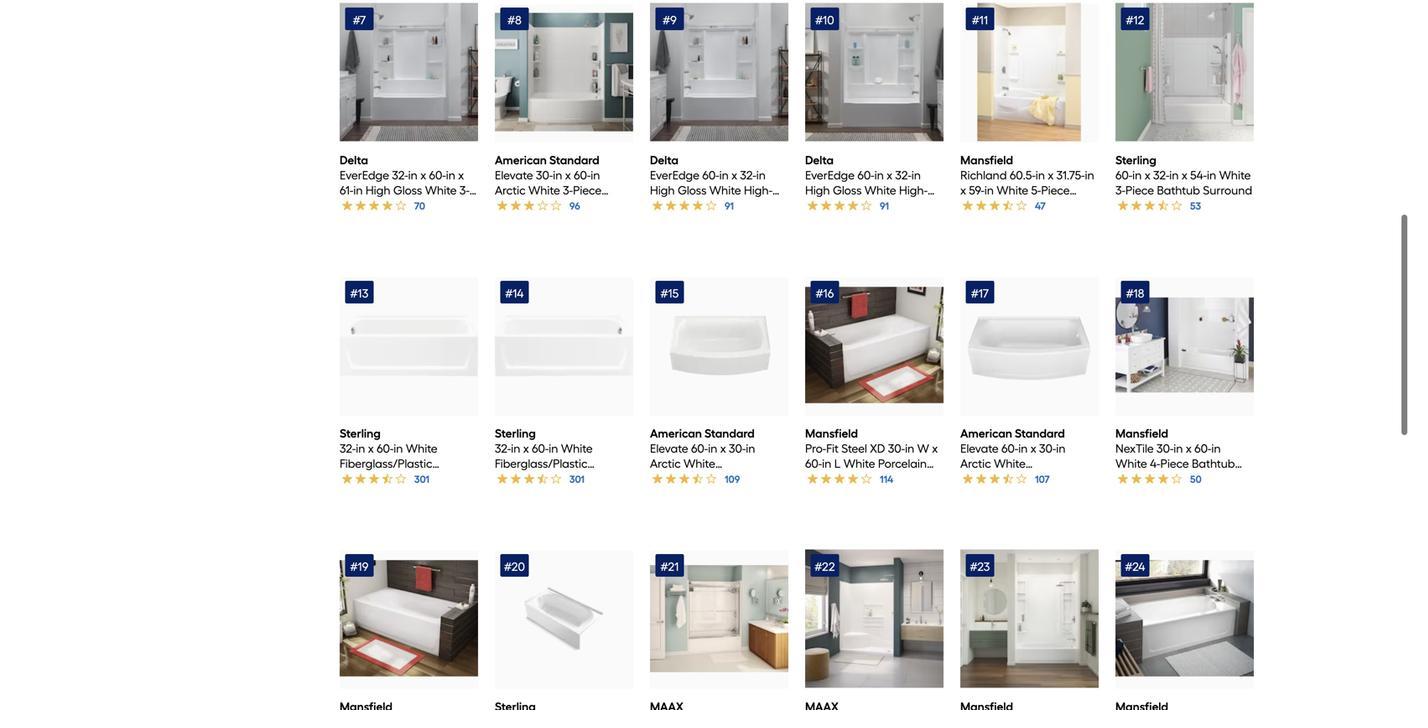 Task type: locate. For each thing, give the bounding box(es) containing it.
2 wall from the left
[[1036, 198, 1059, 213]]

american
[[495, 153, 547, 167], [650, 426, 702, 441], [960, 426, 1012, 441]]

32- left 54-
[[1153, 168, 1169, 182]]

1 delta from the left
[[340, 153, 368, 167]]

piece
[[573, 183, 602, 198], [1041, 183, 1070, 198], [1125, 183, 1154, 198], [340, 198, 368, 213], [1160, 457, 1189, 471]]

sterling 32-in x 60-in white fiberglass/plastic composite alcove soaking bathtub (right drain) #71121820-0 image
[[495, 276, 633, 415]]

0 horizontal spatial delta
[[340, 153, 368, 167]]

1 wall from the left
[[541, 198, 564, 213]]

2 american standard from the left
[[960, 426, 1065, 441]]

3 stars image
[[495, 197, 581, 215]]

american for #15
[[650, 426, 702, 441]]

white down elevate at the top
[[528, 183, 560, 198]]

1 91 from the left
[[725, 200, 734, 212]]

1 horizontal spatial 30-
[[1157, 442, 1174, 456]]

3.5 stars image for #17
[[960, 471, 1051, 489]]

0 horizontal spatial panel
[[567, 198, 597, 213]]

91 for #10
[[880, 200, 889, 212]]

3.5 stars image containing 53
[[1115, 197, 1202, 215]]

#14
[[505, 286, 524, 301]]

elevate
[[495, 168, 533, 182]]

61-
[[340, 183, 353, 198]]

surround
[[1203, 183, 1252, 198], [417, 198, 466, 213], [1115, 472, 1165, 486]]

2 32- from the left
[[1153, 168, 1169, 182]]

delta everedge 60-in x 32-in high gloss white high-impact polystyrene oval alcove soaking bathtub (left drain) #b23607-6032l-wh image
[[650, 3, 788, 141]]

0 horizontal spatial american standard link
[[650, 426, 788, 471]]

4 stars image containing 114
[[805, 471, 894, 489]]

#22
[[815, 560, 835, 574]]

1 horizontal spatial 301
[[569, 473, 585, 486]]

53
[[1190, 200, 1201, 212]]

2 delta from the left
[[650, 153, 678, 167]]

panel
[[567, 198, 597, 213], [1062, 198, 1091, 213]]

surround down 54-
[[1203, 183, 1252, 198]]

white inside mansfield richland 60.5-in x 31.75-in x 59-in white 5-piece bathtub back wall panel
[[997, 183, 1028, 198]]

32-
[[392, 168, 408, 182], [1153, 168, 1169, 182]]

30-
[[536, 168, 553, 182], [1157, 442, 1174, 456]]

bathtub up 50
[[1192, 457, 1235, 471]]

sterling link for #13
[[340, 426, 478, 471]]

surround down gloss
[[417, 198, 466, 213]]

60-
[[429, 168, 446, 182], [574, 168, 591, 182], [1115, 168, 1132, 182], [1194, 442, 1211, 456]]

wall
[[541, 198, 564, 213], [1036, 198, 1059, 213]]

sterling link for #14
[[495, 426, 633, 471]]

standard up 109
[[705, 426, 755, 441]]

2 delta link from the left
[[805, 153, 944, 198]]

2 panel from the left
[[1062, 198, 1091, 213]]

#19
[[350, 560, 369, 574]]

2 horizontal spatial 3-
[[1115, 183, 1125, 198]]

59-
[[969, 183, 984, 198]]

1 horizontal spatial delta
[[650, 153, 678, 167]]

white inside mansfield nextile 30-in x 60-in white 4-piece bathtub surround
[[1115, 457, 1147, 471]]

0 vertical spatial 30-
[[536, 168, 553, 182]]

mansfield for mansfield richland 60.5-in x 31.75-in x 59-in white 5-piece bathtub back wall panel
[[960, 153, 1013, 167]]

0 horizontal spatial sterling
[[340, 426, 381, 441]]

2 horizontal spatial american
[[960, 426, 1012, 441]]

4 stars image
[[340, 197, 426, 215], [650, 197, 735, 215], [805, 197, 890, 215], [805, 471, 894, 489], [1115, 471, 1202, 489]]

bathtub inside delta everedge 32-in x 60-in x 61-in high gloss white 3- piece bathtub surround
[[371, 198, 414, 213]]

kit
[[600, 198, 613, 213]]

1 horizontal spatial surround
[[1115, 472, 1165, 486]]

delta
[[340, 153, 368, 167], [650, 153, 678, 167], [805, 153, 834, 167]]

2 vertical spatial surround
[[1115, 472, 1165, 486]]

bathtub down high
[[371, 198, 414, 213]]

2 horizontal spatial standard
[[1015, 426, 1065, 441]]

3 delta from the left
[[805, 153, 834, 167]]

wall down 5-
[[1036, 198, 1059, 213]]

white down 'nextile'
[[1115, 457, 1147, 471]]

1 301 from the left
[[414, 473, 429, 486]]

sterling 32-in x 60-in white fiberglass/plastic composite alcove soaking bathtub (left drain) #71121810-0 image
[[340, 276, 478, 415]]

american standard link for #17
[[960, 426, 1099, 471]]

in
[[408, 168, 418, 182], [446, 168, 455, 182], [553, 168, 562, 182], [591, 168, 600, 182], [1036, 168, 1045, 182], [1085, 168, 1094, 182], [1132, 168, 1142, 182], [1169, 168, 1179, 182], [1207, 168, 1216, 182], [353, 183, 363, 198], [984, 183, 994, 198], [1174, 442, 1183, 456], [1211, 442, 1221, 456]]

1 sterling link from the left
[[340, 426, 478, 471]]

standard
[[549, 153, 599, 167], [705, 426, 755, 441], [1015, 426, 1065, 441]]

0 horizontal spatial standard
[[549, 153, 599, 167]]

60- right 'everedge'
[[429, 168, 446, 182]]

30- up "4-"
[[1157, 442, 1174, 456]]

1 horizontal spatial wall
[[1036, 198, 1059, 213]]

#9
[[663, 13, 677, 27]]

1 panel from the left
[[567, 198, 597, 213]]

1 horizontal spatial 91
[[880, 200, 889, 212]]

32- inside delta everedge 32-in x 60-in x 61-in high gloss white 3- piece bathtub surround
[[392, 168, 408, 182]]

0 vertical spatial surround
[[1203, 183, 1252, 198]]

114
[[880, 473, 893, 486]]

panel left the kit
[[567, 198, 597, 213]]

0 horizontal spatial sterling link
[[340, 426, 478, 471]]

wall inside mansfield richland 60.5-in x 31.75-in x 59-in white 5-piece bathtub back wall panel
[[1036, 198, 1059, 213]]

60- up 50
[[1194, 442, 1211, 456]]

2 horizontal spatial surround
[[1203, 183, 1252, 198]]

2 3- from the left
[[563, 183, 573, 198]]

60- up 96
[[574, 168, 591, 182]]

1 delta link from the left
[[650, 153, 788, 198]]

surround inside delta everedge 32-in x 60-in x 61-in high gloss white 3- piece bathtub surround
[[417, 198, 466, 213]]

1 3- from the left
[[460, 183, 470, 198]]

2 horizontal spatial delta
[[805, 153, 834, 167]]

3 3- from the left
[[1115, 183, 1125, 198]]

maax vellamo 60-in x 30-in x 56.625-in white 3-piece bathtub surround #107140-000-002-000 image
[[805, 550, 944, 688]]

0 horizontal spatial 3-
[[460, 183, 470, 198]]

0 horizontal spatial wall
[[541, 198, 564, 213]]

0 horizontal spatial mansfield
[[805, 426, 858, 441]]

white up 70
[[425, 183, 457, 198]]

american standard link up 107
[[960, 426, 1099, 471]]

standard for #15
[[705, 426, 755, 441]]

american standard link
[[650, 426, 788, 471], [960, 426, 1099, 471]]

3.5 stars image containing 109
[[650, 471, 741, 489]]

1 american standard from the left
[[650, 426, 755, 441]]

0 horizontal spatial 91
[[725, 200, 734, 212]]

1 horizontal spatial delta link
[[805, 153, 944, 198]]

4 stars image containing 70
[[340, 197, 426, 215]]

sterling
[[1115, 153, 1156, 167], [340, 426, 381, 441], [495, 426, 536, 441]]

surround inside sterling 60-in x 32-in x 54-in white 3-piece bathtub surround
[[1203, 183, 1252, 198]]

american standard elevate 60-in x 30-in arctic white fiberglass/plastic composite alcove soaking bathtub (right drain) #2576102.011 image
[[960, 276, 1099, 415]]

high
[[366, 183, 390, 198]]

wall left 96
[[541, 198, 564, 213]]

1 horizontal spatial american standard link
[[960, 426, 1099, 471]]

mansfield link
[[805, 426, 944, 471]]

white up back
[[997, 183, 1028, 198]]

x inside mansfield nextile 30-in x 60-in white 4-piece bathtub surround
[[1186, 442, 1192, 456]]

3- inside american standard elevate 30-in x 60-in arctic white 3-piece bathtub wall panel kit
[[563, 183, 573, 198]]

60- right 31.75-
[[1115, 168, 1132, 182]]

delta link for #10
[[805, 153, 944, 198]]

mansfield inside mansfield nextile 30-in x 60-in white 4-piece bathtub surround
[[1115, 426, 1168, 441]]

3- for 60-in x 32-in x 54-in white 3-piece bathtub surround
[[1115, 183, 1125, 198]]

1 horizontal spatial sterling link
[[495, 426, 633, 471]]

surround down "4-"
[[1115, 472, 1165, 486]]

2 sterling link from the left
[[495, 426, 633, 471]]

4 stars image containing 50
[[1115, 471, 1202, 489]]

1 american standard link from the left
[[650, 426, 788, 471]]

1 horizontal spatial 32-
[[1153, 168, 1169, 182]]

delta inside delta everedge 32-in x 60-in x 61-in high gloss white 3- piece bathtub surround
[[340, 153, 368, 167]]

american standard elevate 30-in x 60-in arctic white 3-piece bathtub wall panel kit #2947bwt60.011 image
[[495, 3, 633, 141]]

3.5 stars image for #14
[[495, 471, 585, 489]]

301
[[414, 473, 429, 486], [569, 473, 585, 486]]

60.5-
[[1010, 168, 1036, 182]]

32- up gloss
[[392, 168, 408, 182]]

bathtub down arctic
[[495, 198, 538, 213]]

0 horizontal spatial 30-
[[536, 168, 553, 182]]

standard for #17
[[1015, 426, 1065, 441]]

5-
[[1031, 183, 1041, 198]]

0 horizontal spatial american
[[495, 153, 547, 167]]

white right 54-
[[1219, 168, 1251, 182]]

3-
[[460, 183, 470, 198], [563, 183, 573, 198], [1115, 183, 1125, 198]]

2 301 from the left
[[569, 473, 585, 486]]

#11
[[972, 13, 988, 27]]

white
[[1219, 168, 1251, 182], [425, 183, 457, 198], [528, 183, 560, 198], [997, 183, 1028, 198], [1115, 457, 1147, 471]]

american standard link up 109
[[650, 426, 788, 471]]

#7
[[353, 13, 366, 27]]

91
[[725, 200, 734, 212], [880, 200, 889, 212]]

american inside american standard elevate 30-in x 60-in arctic white 3-piece bathtub wall panel kit
[[495, 153, 547, 167]]

30- right elevate at the top
[[536, 168, 553, 182]]

american standard link for #15
[[650, 426, 788, 471]]

31.75-
[[1056, 168, 1085, 182]]

1 horizontal spatial mansfield
[[960, 153, 1013, 167]]

2 horizontal spatial mansfield
[[1115, 426, 1168, 441]]

american standard for #17
[[960, 426, 1065, 441]]

3- inside delta everedge 32-in x 60-in x 61-in high gloss white 3- piece bathtub surround
[[460, 183, 470, 198]]

x
[[420, 168, 426, 182], [458, 168, 464, 182], [565, 168, 571, 182], [1048, 168, 1054, 182], [1145, 168, 1150, 182], [1182, 168, 1187, 182], [960, 183, 966, 198], [1186, 442, 1192, 456]]

mansfield pro-fit steel xd 30-in w x 60-in l white porcelain enameled steel rectangular left drain alcove soaking bathtub #low-3341-00 image
[[805, 276, 944, 415]]

american standard
[[650, 426, 755, 441], [960, 426, 1065, 441]]

32- inside sterling 60-in x 32-in x 54-in white 3-piece bathtub surround
[[1153, 168, 1169, 182]]

2 american standard link from the left
[[960, 426, 1099, 471]]

1 horizontal spatial 3-
[[563, 183, 573, 198]]

1 vertical spatial surround
[[417, 198, 466, 213]]

1 horizontal spatial panel
[[1062, 198, 1091, 213]]

1 horizontal spatial american standard
[[960, 426, 1065, 441]]

delta for #10
[[805, 153, 834, 167]]

mansfield
[[960, 153, 1013, 167], [805, 426, 858, 441], [1115, 426, 1168, 441]]

2 horizontal spatial sterling
[[1115, 153, 1156, 167]]

301 for #14
[[569, 473, 585, 486]]

american standard for #15
[[650, 426, 755, 441]]

bathtub inside mansfield richland 60.5-in x 31.75-in x 59-in white 5-piece bathtub back wall panel
[[960, 198, 1003, 213]]

3.5 stars image containing 47
[[960, 197, 1046, 215]]

american standard up 107
[[960, 426, 1065, 441]]

0 horizontal spatial 301
[[414, 473, 429, 486]]

3.5 stars image containing 107
[[960, 471, 1051, 489]]

107
[[1035, 473, 1050, 486]]

47
[[1035, 200, 1046, 212]]

mansfield pro-fit cast 30-in x 60-in white porcelain enameled steel alcove soaking bathtub (right drain) #low-3392-00 image
[[1115, 550, 1254, 688]]

everedge
[[340, 168, 389, 182]]

1 horizontal spatial sterling
[[495, 426, 536, 441]]

#10
[[815, 13, 834, 27]]

1 vertical spatial 30-
[[1157, 442, 1174, 456]]

0 horizontal spatial delta link
[[650, 153, 788, 198]]

1 horizontal spatial american
[[650, 426, 702, 441]]

0 horizontal spatial surround
[[417, 198, 466, 213]]

mansfield inside mansfield richland 60.5-in x 31.75-in x 59-in white 5-piece bathtub back wall panel
[[960, 153, 1013, 167]]

american for #17
[[960, 426, 1012, 441]]

sterling inside sterling 60-in x 32-in x 54-in white 3-piece bathtub surround
[[1115, 153, 1156, 167]]

1 32- from the left
[[392, 168, 408, 182]]

panel down 31.75-
[[1062, 198, 1091, 213]]

0 horizontal spatial american standard
[[650, 426, 755, 441]]

91 for #9
[[725, 200, 734, 212]]

4-
[[1150, 457, 1160, 471]]

delta link
[[650, 153, 788, 198], [805, 153, 944, 198]]

sterling 60-in x 32-in x 54-in white 3-piece bathtub surround
[[1115, 153, 1252, 198]]

3.5 stars image
[[960, 197, 1046, 215], [1115, 197, 1202, 215], [340, 471, 430, 489], [495, 471, 585, 489], [650, 471, 741, 489], [960, 471, 1051, 489]]

surround inside mansfield nextile 30-in x 60-in white 4-piece bathtub surround
[[1115, 472, 1165, 486]]

bathtub
[[1157, 183, 1200, 198], [371, 198, 414, 213], [495, 198, 538, 213], [960, 198, 1003, 213], [1192, 457, 1235, 471]]

0 horizontal spatial 32-
[[392, 168, 408, 182]]

bathtub up 53
[[1157, 183, 1200, 198]]

bathtub down 59-
[[960, 198, 1003, 213]]

mansfield pro-fit steel xd 30-in w x 60-in l white porcelain enameled steel rectangular right drain alcove soaking bathtub #low-3340-00 image
[[340, 550, 478, 688]]

2 91 from the left
[[880, 200, 889, 212]]

1 horizontal spatial standard
[[705, 426, 755, 441]]

american standard up 109
[[650, 426, 755, 441]]

standard up 107
[[1015, 426, 1065, 441]]

3- inside sterling 60-in x 32-in x 54-in white 3-piece bathtub surround
[[1115, 183, 1125, 198]]

3- for elevate 30-in x 60-in arctic white 3-piece bathtub wall panel kit
[[563, 183, 573, 198]]

panel inside american standard elevate 30-in x 60-in arctic white 3-piece bathtub wall panel kit
[[567, 198, 597, 213]]

american standard elevate 30-in x 60-in arctic white 3-piece bathtub wall panel kit
[[495, 153, 613, 213]]

96
[[569, 200, 580, 212]]

standard up 96
[[549, 153, 599, 167]]

60- inside american standard elevate 30-in x 60-in arctic white 3-piece bathtub wall panel kit
[[574, 168, 591, 182]]

back
[[1006, 198, 1033, 213]]

#12
[[1126, 13, 1144, 27]]

sterling link
[[340, 426, 478, 471], [495, 426, 633, 471]]

standard inside american standard elevate 30-in x 60-in arctic white 3-piece bathtub wall panel kit
[[549, 153, 599, 167]]



Task type: describe. For each thing, give the bounding box(es) containing it.
delta link for #9
[[650, 153, 788, 198]]

delta for #9
[[650, 153, 678, 167]]

delta everedge 60-in x 32-in high gloss white high-impact polystyrene oval alcove soaking bathtub (right drain) #b23607-6032r-wh image
[[805, 3, 944, 141]]

#21
[[660, 560, 679, 574]]

70
[[414, 200, 425, 212]]

mansfield callahan 61-in x 33.5-in x 80-in white 5-piece bathtub back wall panel #807139-000-129-000 image
[[960, 550, 1099, 688]]

mansfield for mansfield
[[805, 426, 858, 441]]

#18
[[1126, 286, 1144, 301]]

#24
[[1125, 560, 1145, 574]]

4 stars image for #10
[[805, 197, 890, 215]]

4 stars image for #7
[[340, 197, 426, 215]]

sterling performa2 29.13-in x 60.25-in white fiberglass/plastic composite alcove soaking bathtub (left drain) #71341810-0 image
[[495, 550, 633, 688]]

#20
[[504, 560, 525, 574]]

4 stars image for #16
[[805, 471, 894, 489]]

gloss
[[393, 183, 422, 198]]

60- inside delta everedge 32-in x 60-in x 61-in high gloss white 3- piece bathtub surround
[[429, 168, 446, 182]]

white inside american standard elevate 30-in x 60-in arctic white 3-piece bathtub wall panel kit
[[528, 183, 560, 198]]

piece inside mansfield richland 60.5-in x 31.75-in x 59-in white 5-piece bathtub back wall panel
[[1041, 183, 1070, 198]]

sterling for #14
[[495, 426, 536, 441]]

piece inside delta everedge 32-in x 60-in x 61-in high gloss white 3- piece bathtub surround
[[340, 198, 368, 213]]

3.5 stars image for #11
[[960, 197, 1046, 215]]

109
[[725, 473, 740, 486]]

american standard elevate 60-in x 30-in arctic white fiberglass/plastic composite alcove soaking bathtub (left drain) #2576202.011 image
[[650, 276, 788, 415]]

30- inside american standard elevate 30-in x 60-in arctic white 3-piece bathtub wall panel kit
[[536, 168, 553, 182]]

301 for #13
[[414, 473, 429, 486]]

3.5 stars image for #15
[[650, 471, 741, 489]]

wall inside american standard elevate 30-in x 60-in arctic white 3-piece bathtub wall panel kit
[[541, 198, 564, 213]]

#13
[[350, 286, 369, 301]]

mansfield richland 60.5-in x 31.75-in x 59-in white 5-piece bathtub back wall panel #807138-000-129-000 image
[[960, 3, 1099, 141]]

arctic
[[495, 183, 526, 198]]

3.5 stars image for #13
[[340, 471, 430, 489]]

mansfield richland 60.5-in x 31.75-in x 59-in white 5-piece bathtub back wall panel
[[960, 153, 1094, 213]]

54-
[[1190, 168, 1207, 182]]

x inside american standard elevate 30-in x 60-in arctic white 3-piece bathtub wall panel kit
[[565, 168, 571, 182]]

delta everedge 32-in x 60-in x 61-in high gloss white 3- piece bathtub surround
[[340, 153, 470, 213]]

#16
[[816, 286, 834, 301]]

60- inside sterling 60-in x 32-in x 54-in white 3-piece bathtub surround
[[1115, 168, 1132, 182]]

panel inside mansfield richland 60.5-in x 31.75-in x 59-in white 5-piece bathtub back wall panel
[[1062, 198, 1091, 213]]

mansfield for mansfield nextile 30-in x 60-in white 4-piece bathtub surround
[[1115, 426, 1168, 441]]

bathtub inside sterling 60-in x 32-in x 54-in white 3-piece bathtub surround
[[1157, 183, 1200, 198]]

delta everedge 32-in x 60-in x 61-in high gloss white 3-piece bathtub surround #b23207-6032-wh image
[[340, 3, 478, 141]]

#15
[[660, 286, 679, 301]]

white inside sterling 60-in x 32-in x 54-in white 3-piece bathtub surround
[[1219, 168, 1251, 182]]

#23
[[970, 560, 990, 574]]

#17
[[971, 286, 989, 301]]

bathtub inside american standard elevate 30-in x 60-in arctic white 3-piece bathtub wall panel kit
[[495, 198, 538, 213]]

bathtub inside mansfield nextile 30-in x 60-in white 4-piece bathtub surround
[[1192, 457, 1235, 471]]

60- inside mansfield nextile 30-in x 60-in white 4-piece bathtub surround
[[1194, 442, 1211, 456]]

maax aura chrome 55-in to 59-in x 57-in semi-frameless sliding bathtub door #835661-900-084-000 image
[[650, 550, 788, 688]]

#8
[[507, 13, 522, 27]]

piece inside american standard elevate 30-in x 60-in arctic white 3-piece bathtub wall panel kit
[[573, 183, 602, 198]]

4 stars image for #18
[[1115, 471, 1202, 489]]

sterling for #13
[[340, 426, 381, 441]]

nextile
[[1115, 442, 1154, 456]]

4 stars image for #9
[[650, 197, 735, 215]]

mansfield nextile 30-in x 60-in white 4-piece bathtub surround
[[1115, 426, 1235, 486]]

white inside delta everedge 32-in x 60-in x 61-in high gloss white 3- piece bathtub surround
[[425, 183, 457, 198]]

richland
[[960, 168, 1007, 182]]

piece inside mansfield nextile 30-in x 60-in white 4-piece bathtub surround
[[1160, 457, 1189, 471]]

30- inside mansfield nextile 30-in x 60-in white 4-piece bathtub surround
[[1157, 442, 1174, 456]]

piece inside sterling 60-in x 32-in x 54-in white 3-piece bathtub surround
[[1125, 183, 1154, 198]]

50
[[1190, 473, 1202, 486]]

sterling 60-in x 32-in x 54-in white 3-piece bathtub surround #71324800-0 image
[[1115, 3, 1254, 141]]

3.5 stars image for #12
[[1115, 197, 1202, 215]]

mansfield nextile 30-in x 60-in white 4-piece bathtub surround #low-6100-00 image
[[1115, 276, 1254, 415]]



Task type: vqa. For each thing, say whether or not it's contained in the screenshot.


